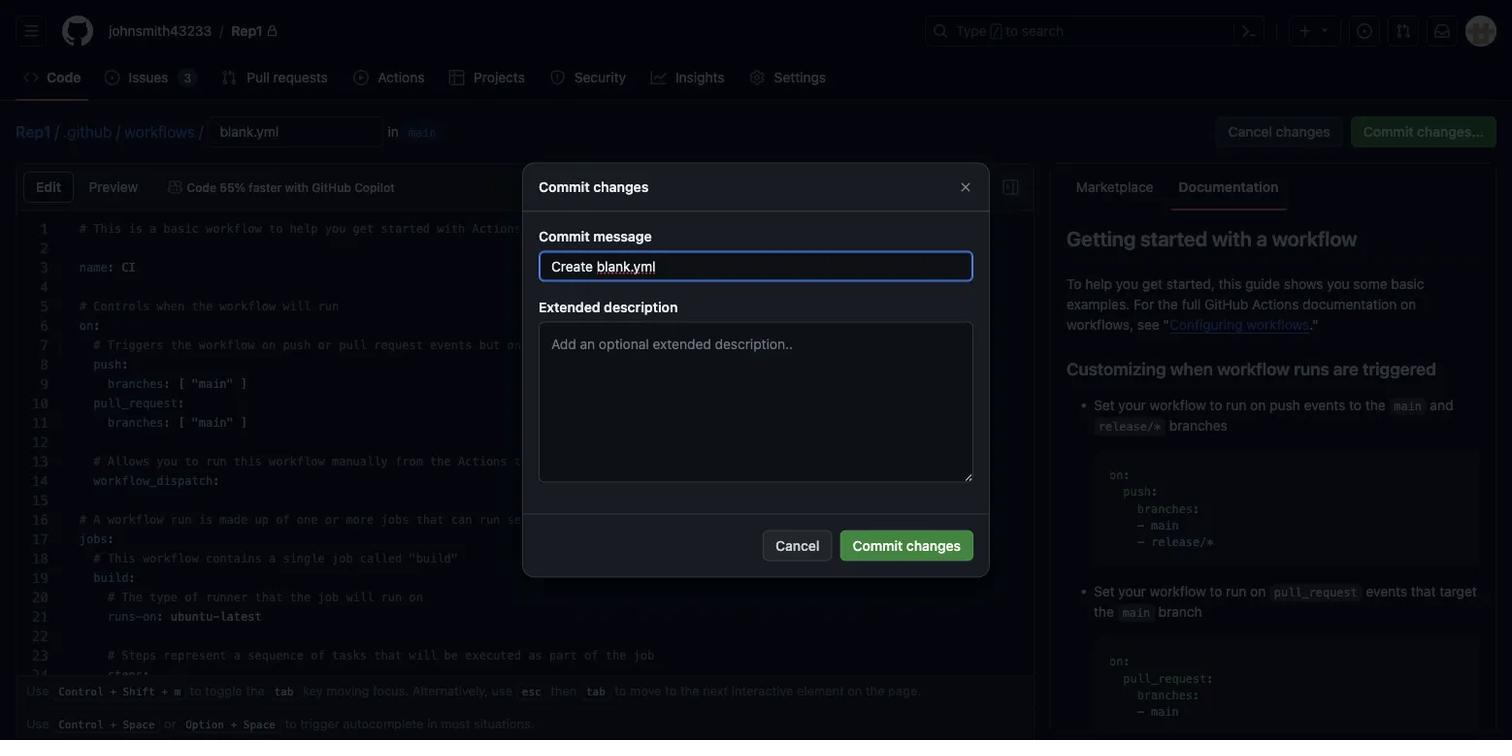 Task type: locate. For each thing, give the bounding box(es) containing it.
issue opened image left issues
[[104, 70, 120, 85]]

1 vertical spatial jobs
[[79, 533, 108, 547]]

55%
[[220, 181, 246, 194]]

+ left uses
[[110, 719, 116, 731]]

1 horizontal spatial changes
[[907, 538, 961, 554]]

events inside set your workflow to run on push events to the main and release/* branches
[[1304, 398, 1346, 414]]

/ for johnsmith43233
[[220, 23, 224, 39]]

12
[[32, 434, 48, 450]]

# left triggers
[[94, 339, 101, 352]]

runs
[[1294, 359, 1330, 379]]

sequentially
[[507, 514, 592, 527]]

a
[[94, 514, 101, 527]]

2 horizontal spatial changes
[[1276, 124, 1331, 140]]

issue opened image right triangle down 'icon'
[[1357, 23, 1373, 39]]

use control + space or option + space to trigger autocomplete in most situations.
[[26, 716, 535, 731]]

your up actions/checkout@v3
[[213, 688, 241, 702]]

get inside 'text box'
[[353, 222, 374, 236]]

1 horizontal spatial basic
[[1392, 276, 1425, 292]]

copilot
[[355, 181, 395, 194]]

0 horizontal spatial in
[[388, 124, 399, 140]]

johnsmith43233
[[109, 23, 212, 39]]

: inside : pull_request
[[1124, 656, 1131, 669]]

control for or
[[58, 719, 103, 731]]

preview
[[89, 179, 138, 195]]

pull_request inside set your workflow to run on pull_request
[[1275, 587, 1358, 600]]

# down steps at the left of page
[[122, 688, 129, 702]]

1 vertical spatial rep1
[[16, 123, 51, 141]]

configuring
[[1170, 317, 1243, 333]]

0 horizontal spatial branch
[[648, 339, 690, 352]]

: - for branches
[[1110, 502, 1200, 533]]

1 horizontal spatial is
[[199, 514, 213, 527]]

that left target
[[1412, 584, 1436, 600]]

1 vertical spatial branch
[[1159, 605, 1203, 621]]

events left target
[[1366, 584, 1408, 600]]

1 vertical spatial [
[[178, 417, 185, 430]]

examples.
[[1067, 297, 1130, 313]]

2 vertical spatial pull_request
[[1124, 672, 1207, 686]]

2 horizontal spatial will
[[409, 650, 437, 663]]

is left made
[[199, 514, 213, 527]]

runner
[[206, 591, 248, 605]]

rep1 for rep1
[[231, 23, 263, 39]]

20
[[32, 590, 48, 606]]

will down called
[[346, 591, 374, 605]]

code
[[47, 69, 81, 85], [187, 181, 217, 194]]

autocomplete
[[343, 716, 424, 731]]

25
[[32, 687, 48, 703]]

under
[[325, 688, 360, 702]]

set inside set your workflow to run on push events to the main and release/* branches
[[1094, 398, 1115, 414]]

branches down customizing when workflow runs are triggered
[[1170, 418, 1228, 434]]

1 vertical spatial events
[[1304, 398, 1346, 414]]

main up : pull_request
[[1123, 607, 1151, 621]]

0 horizontal spatial cancel
[[776, 538, 820, 554]]

help down code 55% faster with github copilot
[[290, 222, 318, 236]]

is up ci
[[129, 222, 143, 236]]

0 vertical spatial issue opened image
[[1357, 23, 1373, 39]]

a inside # steps represent a sequence of tasks that will be executed as part of the job steps : # checks-out your repository under $github_workspace, so your job can access it - uses : actions/checkout@v3
[[234, 650, 241, 663]]

0 vertical spatial events
[[430, 339, 472, 352]]

lock image
[[267, 25, 278, 37]]

set down main - release/*
[[1094, 584, 1115, 600]]

1 horizontal spatial space
[[243, 719, 276, 731]]

main left and
[[1394, 400, 1422, 414]]

workflows
[[124, 123, 195, 141], [1247, 317, 1310, 333]]

1 vertical spatial issue opened image
[[104, 70, 120, 85]]

main inside main branch
[[1123, 607, 1151, 621]]

you
[[325, 222, 346, 236], [1116, 276, 1139, 292], [1328, 276, 1350, 292], [157, 455, 178, 469]]

23
[[32, 648, 48, 664]]

that inside events that target the
[[1412, 584, 1436, 600]]

1 control from the top
[[58, 686, 103, 698]]

0 horizontal spatial space
[[123, 719, 155, 731]]

configuring workflows link
[[1170, 317, 1310, 333]]

- inside main - release/*
[[1138, 536, 1145, 549]]

graph image
[[651, 70, 667, 85]]

0 vertical spatial rep1
[[231, 23, 263, 39]]

on inside 'use control + shift + m to toggle the tab key moving focus. alternatively, use esc then tab to move to the next interactive element on the page.'
[[848, 684, 863, 698]]

this inside # allows you to run this workflow manually from the actions tab workflow_dispatch :
[[234, 455, 262, 469]]

see
[[1138, 317, 1160, 333]]

/ inside type / to search
[[993, 25, 1000, 39]]

this up 'name : ci'
[[94, 222, 122, 236]]

cancel changes link
[[1216, 117, 1343, 148]]

customizing
[[1067, 359, 1166, 379]]

branches up main - release/*
[[1138, 502, 1193, 516]]

in left main link at the left of the page
[[388, 124, 399, 140]]

in inside # a workflow run is made up of one or more jobs that can run sequentially or in parallel jobs : # this workflow contains a single job called "build" build : # the type of runner that the job will run on runs-on : ubuntu-latest
[[620, 514, 634, 527]]

key
[[303, 684, 323, 698]]

1 vertical spatial : -
[[1110, 689, 1200, 719]]

0 horizontal spatial can
[[451, 514, 472, 527]]

will inside # controls when the workflow will run on : # triggers the workflow on push or pull request events but only for the "main" branch push : branches : [ "main" ] pull_request : branches : [ "main" ]
[[283, 300, 311, 314]]

issue opened image
[[1357, 23, 1373, 39], [104, 70, 120, 85]]

22
[[32, 629, 48, 645]]

but
[[479, 339, 500, 352]]

0 vertical spatial this
[[94, 222, 122, 236]]

1 vertical spatial 3
[[40, 260, 48, 276]]

rep1 link up "pull"
[[224, 16, 286, 47]]

1 : - from the top
[[1110, 502, 1200, 533]]

: - for branch
[[1110, 689, 1200, 719]]

in left most
[[427, 716, 438, 731]]

code for code 55% faster with github copilot
[[187, 181, 217, 194]]

when down configuring
[[1171, 359, 1214, 379]]

list
[[101, 16, 914, 47], [1067, 168, 1287, 207]]

a down preview button
[[150, 222, 157, 236]]

control inside use control + space or option + space to trigger autocomplete in most situations.
[[58, 719, 103, 731]]

help
[[290, 222, 318, 236], [1086, 276, 1113, 292]]

2 vertical spatial will
[[409, 650, 437, 663]]

edit mode element
[[23, 172, 152, 203]]

0 horizontal spatial pull_request
[[94, 397, 178, 411]]

workflow down configuring workflows ."
[[1218, 359, 1290, 379]]

that up "build"
[[416, 514, 444, 527]]

1 vertical spatial github
[[1205, 297, 1249, 313]]

2 horizontal spatial pull_request
[[1275, 587, 1358, 600]]

use down 24
[[26, 684, 49, 698]]

push down runs
[[1270, 398, 1301, 414]]

1 horizontal spatial events
[[1304, 398, 1346, 414]]

edit
[[36, 179, 61, 195]]

0 vertical spatial is
[[129, 222, 143, 236]]

2 vertical spatial in
[[427, 716, 438, 731]]

pull
[[339, 339, 367, 352]]

+ down steps at the left of page
[[110, 686, 116, 698]]

+
[[110, 686, 116, 698], [161, 686, 168, 698], [110, 719, 116, 731], [231, 719, 237, 731]]

rep1 left '.github'
[[16, 123, 51, 141]]

or inside use control + space or option + space to trigger autocomplete in most situations.
[[164, 716, 176, 731]]

control for +
[[58, 686, 103, 698]]

shield image
[[550, 70, 565, 85]]

1 use from the top
[[26, 684, 49, 698]]

0 vertical spatial github
[[312, 181, 351, 194]]

marketplace link
[[1067, 168, 1164, 207]]

run inside set your workflow to run on push events to the main and release/* branches
[[1226, 398, 1247, 414]]

1 vertical spatial this
[[108, 552, 136, 566]]

started,
[[1167, 276, 1215, 292]]

0 horizontal spatial issue opened image
[[104, 70, 120, 85]]

of
[[276, 514, 290, 527], [185, 591, 199, 605], [311, 650, 325, 663], [585, 650, 599, 663]]

0 vertical spatial workflows
[[124, 123, 195, 141]]

0 vertical spatial : -
[[1110, 502, 1200, 533]]

commit changes inside button
[[853, 538, 961, 554]]

of left tasks
[[311, 650, 325, 663]]

0 vertical spatial cancel
[[1229, 124, 1273, 140]]

8
[[40, 357, 48, 373]]

/ inside johnsmith43233 /
[[220, 23, 224, 39]]

the inside # steps represent a sequence of tasks that will be executed as part of the job steps : # checks-out your repository under $github_workspace, so your job can access it - uses : actions/checkout@v3
[[606, 650, 627, 663]]

of right up
[[276, 514, 290, 527]]

0 horizontal spatial this
[[234, 455, 262, 469]]

get up for
[[1143, 276, 1163, 292]]

is inside # a workflow run is made up of one or more jobs that can run sequentially or in parallel jobs : # this workflow contains a single job called "build" build : # the type of runner that the job will run on runs-on : ubuntu-latest
[[199, 514, 213, 527]]

this inside to help you get started, this guide shows you some basic examples. for the full github actions documentation on workflows, see "
[[1219, 276, 1242, 292]]

0 vertical spatial will
[[283, 300, 311, 314]]

2 vertical spatial events
[[1366, 584, 1408, 600]]

control right 26
[[58, 719, 103, 731]]

code link
[[16, 63, 89, 92]]

to up workflow_dispatch
[[185, 455, 199, 469]]

can up "build"
[[451, 514, 472, 527]]

# steps represent a sequence of tasks that will be executed as part of the job steps : # checks-out your repository under $github_workspace, so your job can access it - uses : actions/checkout@v3
[[79, 650, 676, 721]]

in
[[388, 124, 399, 140], [620, 514, 634, 527], [427, 716, 438, 731]]

1 vertical spatial this
[[234, 455, 262, 469]]

0 horizontal spatial events
[[430, 339, 472, 352]]

git pull request image inside pull requests link
[[222, 70, 237, 85]]

/ for type
[[993, 25, 1000, 39]]

branch down set your workflow to run on pull_request
[[1159, 605, 1203, 621]]

3 up 4
[[40, 260, 48, 276]]

changes inside button
[[907, 538, 961, 554]]

sequence
[[248, 650, 304, 663]]

this
[[1219, 276, 1242, 292], [234, 455, 262, 469]]

1 horizontal spatial github
[[1205, 297, 1249, 313]]

0 vertical spatial jobs
[[381, 514, 409, 527]]

johnsmith43233 link
[[101, 16, 220, 47]]

git pull request image left "pull"
[[222, 70, 237, 85]]

0 vertical spatial branch
[[648, 339, 690, 352]]

your down 'customizing'
[[1119, 398, 1146, 414]]

rep1 left lock icon on the left top
[[231, 23, 263, 39]]

control inside 'use control + shift + m to toggle the tab key moving focus. alternatively, use esc then tab to move to the next interactive element on the page.'
[[58, 686, 103, 698]]

main inside main - release/*
[[1151, 519, 1179, 533]]

basic inside to help you get started, this guide shows you some basic examples. for the full github actions documentation on workflows, see "
[[1392, 276, 1425, 292]]

0 horizontal spatial github
[[312, 181, 351, 194]]

0 vertical spatial this
[[1219, 276, 1242, 292]]

the down single
[[290, 591, 311, 605]]

rep1
[[231, 23, 263, 39], [16, 123, 51, 141]]

help up examples.
[[1086, 276, 1113, 292]]

build
[[94, 572, 129, 585]]

or right uses
[[164, 716, 176, 731]]

0 vertical spatial changes
[[1276, 124, 1331, 140]]

0 horizontal spatial jobs
[[79, 533, 108, 547]]

2 : - from the top
[[1110, 689, 1200, 719]]

the right for
[[570, 339, 592, 352]]

11
[[32, 415, 48, 431]]

that up focus.
[[374, 650, 402, 663]]

push
[[283, 339, 311, 352], [94, 358, 122, 372], [1270, 398, 1301, 414], [1124, 486, 1151, 499]]

jobs right more
[[381, 514, 409, 527]]

the inside set your workflow to run on push events to the main and release/* branches
[[1366, 398, 1386, 414]]

0 vertical spatial basic
[[164, 222, 199, 236]]

1 vertical spatial get
[[1143, 276, 1163, 292]]

your inside set your workflow to run on push events to the main and release/* branches
[[1119, 398, 1146, 414]]

a inside # a workflow run is made up of one or more jobs that can run sequentially or in parallel jobs : # this workflow contains a single job called "build" build : # the type of runner that the job will run on runs-on : ubuntu-latest
[[269, 552, 276, 566]]

out
[[185, 688, 206, 702]]

and
[[1431, 398, 1454, 414]]

use inside 'use control + shift + m to toggle the tab key moving focus. alternatively, use esc then tab to move to the next interactive element on the page.'
[[26, 684, 49, 698]]

when right the controls
[[157, 300, 185, 314]]

1 vertical spatial release/*
[[1151, 536, 1214, 549]]

tab inside # allows you to run this workflow manually from the actions tab workflow_dispatch :
[[514, 455, 535, 469]]

#
[[79, 222, 86, 236], [79, 300, 86, 314], [94, 339, 101, 352], [94, 455, 101, 469], [79, 514, 86, 527], [94, 552, 101, 566], [108, 591, 115, 605], [108, 650, 115, 663], [122, 688, 129, 702]]

# left allows
[[94, 455, 101, 469]]

1 vertical spatial will
[[346, 591, 374, 605]]

0 vertical spatial pull_request
[[94, 397, 178, 411]]

0 vertical spatial control
[[58, 686, 103, 698]]

1 vertical spatial control
[[58, 719, 103, 731]]

cancel inside cancel changes link
[[1229, 124, 1273, 140]]

2 use from the top
[[26, 716, 49, 731]]

on
[[1401, 297, 1417, 313], [79, 319, 94, 333], [262, 339, 276, 352], [1251, 398, 1266, 414], [1110, 469, 1124, 482], [1251, 584, 1266, 600], [409, 591, 423, 605], [143, 611, 157, 624], [1110, 656, 1124, 669], [848, 684, 863, 698]]

/ right '.github'
[[116, 123, 120, 141]]

use inside use control + space or option + space to trigger autocomplete in most situations.
[[26, 716, 49, 731]]

1 set from the top
[[1094, 398, 1115, 414]]

to inside use control + space or option + space to trigger autocomplete in most situations.
[[285, 716, 297, 731]]

1 horizontal spatial code
[[187, 181, 217, 194]]

None text field
[[64, 212, 1034, 741]]

# a workflow run is made up of one or more jobs that can run sequentially or in parallel jobs : # this workflow contains a single job called "build" build : # the type of runner that the job will run on runs-on : ubuntu-latest
[[79, 514, 697, 624]]

use
[[26, 684, 49, 698], [26, 716, 49, 731]]

: - down : push
[[1110, 502, 1200, 533]]

2 vertical spatial "main"
[[192, 417, 234, 430]]

close image
[[958, 180, 974, 195]]

0 horizontal spatial get
[[353, 222, 374, 236]]

get inside to help you get started, this guide shows you some basic examples. for the full github actions documentation on workflows, see "
[[1143, 276, 1163, 292]]

job
[[332, 552, 353, 566], [318, 591, 339, 605], [634, 650, 655, 663], [556, 688, 577, 702]]

1 vertical spatial set
[[1094, 584, 1115, 600]]

to inside # allows you to run this workflow manually from the actions tab workflow_dispatch :
[[185, 455, 199, 469]]

1 horizontal spatial tab
[[514, 455, 535, 469]]

1
[[40, 221, 48, 237]]

changes
[[1276, 124, 1331, 140], [593, 179, 649, 195], [907, 538, 961, 554]]

the
[[1158, 297, 1178, 313], [192, 300, 213, 314], [171, 339, 192, 352], [570, 339, 592, 352], [1366, 398, 1386, 414], [430, 455, 451, 469], [290, 591, 311, 605], [1094, 605, 1114, 621], [606, 650, 627, 663], [246, 684, 265, 698], [681, 684, 700, 698], [866, 684, 885, 698]]

1 horizontal spatial rep1 link
[[224, 16, 286, 47]]

main for main - release/*
[[1151, 519, 1179, 533]]

0 vertical spatial use
[[26, 684, 49, 698]]

set
[[1094, 398, 1115, 414], [1094, 584, 1115, 600]]

2 [ from the top
[[178, 417, 185, 430]]

"main"
[[599, 339, 641, 352], [192, 378, 234, 391], [192, 417, 234, 430]]

1 vertical spatial cancel
[[776, 538, 820, 554]]

+ left the m
[[161, 686, 168, 698]]

tab
[[514, 455, 535, 469], [274, 686, 294, 698], [586, 686, 606, 698]]

jobs down a
[[79, 533, 108, 547]]

code inside popup button
[[187, 181, 217, 194]]

to down are
[[1350, 398, 1362, 414]]

you up for
[[1116, 276, 1139, 292]]

1 horizontal spatial help
[[1086, 276, 1113, 292]]

# inside # allows you to run this workflow manually from the actions tab workflow_dispatch :
[[94, 455, 101, 469]]

the inside # a workflow run is made up of one or more jobs that can run sequentially or in parallel jobs : # this workflow contains a single job called "build" build : # the type of runner that the job will run on runs-on : ubuntu-latest
[[290, 591, 311, 605]]

ubuntu-
[[171, 611, 220, 624]]

0 vertical spatial code
[[47, 69, 81, 85]]

0 vertical spatial ]
[[241, 378, 248, 391]]

list up the getting started with a workflow
[[1067, 168, 1287, 207]]

branch down description
[[648, 339, 690, 352]]

changes for cancel changes link
[[1276, 124, 1331, 140]]

]
[[241, 378, 248, 391], [241, 417, 248, 430]]

Commit message text field
[[540, 252, 973, 281]]

the down triggered
[[1366, 398, 1386, 414]]

2 control from the top
[[58, 719, 103, 731]]

the up "
[[1158, 297, 1178, 313]]

changes for commit changes button
[[907, 538, 961, 554]]

: - down : pull_request
[[1110, 689, 1200, 719]]

use for or
[[26, 716, 49, 731]]

1 horizontal spatial list
[[1067, 168, 1287, 207]]

space down shift
[[123, 719, 155, 731]]

git pull request image
[[1396, 23, 1412, 39], [222, 70, 237, 85]]

1 horizontal spatial will
[[346, 591, 374, 605]]

: inside # allows you to run this workflow manually from the actions tab workflow_dispatch :
[[213, 475, 220, 488]]

workflow up one
[[269, 455, 325, 469]]

list containing johnsmith43233 /
[[101, 16, 914, 47]]

1 vertical spatial pull_request
[[1275, 587, 1358, 600]]

control
[[58, 686, 103, 698], [58, 719, 103, 731]]

cancel for cancel
[[776, 538, 820, 554]]

1 horizontal spatial pull_request
[[1124, 672, 1207, 686]]

issue opened image for topmost the git pull request icon
[[1357, 23, 1373, 39]]

when
[[157, 300, 185, 314], [1171, 359, 1214, 379]]

control right 25
[[58, 686, 103, 698]]

the right the controls
[[192, 300, 213, 314]]

alternatively,
[[412, 684, 488, 698]]

0 vertical spatial when
[[157, 300, 185, 314]]

code inside 'link'
[[47, 69, 81, 85]]

with inside 'text box'
[[437, 222, 465, 236]]

shift
[[123, 686, 155, 698]]

1 vertical spatial use
[[26, 716, 49, 731]]

you inside # allows you to run this workflow manually from the actions tab workflow_dispatch :
[[157, 455, 178, 469]]

0 horizontal spatial code
[[47, 69, 81, 85]]

pull requests link
[[214, 63, 338, 92]]

set for set your workflow to run on
[[1094, 584, 1115, 600]]

2 horizontal spatial events
[[1366, 584, 1408, 600]]

use down 25
[[26, 716, 49, 731]]

1 vertical spatial rep1 link
[[16, 123, 51, 141]]

runs-
[[108, 611, 143, 624]]

started down copilot on the top of page
[[381, 222, 430, 236]]

the inside to help you get started, this guide shows you some basic examples. for the full github actions documentation on workflows, see "
[[1158, 297, 1178, 313]]

/ right workflows 'link'
[[199, 123, 203, 141]]

basic inside 'text box'
[[164, 222, 199, 236]]

can right then
[[585, 688, 606, 702]]

0 vertical spatial get
[[353, 222, 374, 236]]

get
[[353, 222, 374, 236], [1143, 276, 1163, 292]]

0 vertical spatial help
[[290, 222, 318, 236]]

that inside # steps represent a sequence of tasks that will be executed as part of the job steps : # checks-out your repository under $github_workspace, so your job can access it - uses : actions/checkout@v3
[[374, 650, 402, 663]]

1 horizontal spatial commit changes
[[853, 538, 961, 554]]

github
[[312, 181, 351, 194], [1205, 297, 1249, 313]]

0 horizontal spatial will
[[283, 300, 311, 314]]

this for run
[[234, 455, 262, 469]]

run
[[318, 300, 339, 314], [1226, 398, 1247, 414], [206, 455, 227, 469], [171, 514, 192, 527], [479, 514, 500, 527], [1226, 584, 1247, 600], [381, 591, 402, 605]]

documentation
[[1303, 297, 1397, 313]]

triggered
[[1363, 359, 1437, 379]]

main down : pull_request
[[1151, 706, 1179, 719]]

the right from
[[430, 455, 451, 469]]

of right part
[[585, 650, 599, 663]]

0 horizontal spatial rep1
[[16, 123, 51, 141]]

started up 'started,'
[[1141, 227, 1208, 251]]

workflows down guide
[[1247, 317, 1310, 333]]

1 vertical spatial in
[[620, 514, 634, 527]]

events inside # controls when the workflow will run on : # triggers the workflow on push or pull request events but only for the "main" branch push : branches : [ "main" ] pull_request : branches : [ "main" ]
[[430, 339, 472, 352]]

branch inside # controls when the workflow will run on : # triggers the workflow on push or pull request events but only for the "main" branch push : branches : [ "main" ] pull_request : branches : [ "main" ]
[[648, 339, 690, 352]]

more
[[346, 514, 374, 527]]

cancel for cancel changes
[[1229, 124, 1273, 140]]

2 horizontal spatial tab
[[586, 686, 606, 698]]

type / to search
[[956, 23, 1064, 39]]

2 horizontal spatial with
[[1212, 227, 1252, 251]]

/ for rep1
[[55, 123, 59, 141]]

1 horizontal spatial this
[[1219, 276, 1242, 292]]

issue opened image for the git pull request icon within pull requests link
[[104, 70, 120, 85]]

-
[[1138, 519, 1145, 533], [1138, 536, 1145, 549], [1138, 706, 1145, 719], [122, 708, 129, 721]]

branch
[[648, 339, 690, 352], [1159, 605, 1203, 621]]

code for code
[[47, 69, 81, 85]]

will
[[283, 300, 311, 314], [346, 591, 374, 605], [409, 650, 437, 663]]

# right 1
[[79, 222, 86, 236]]

: inside : push
[[1124, 469, 1131, 482]]

2 space from the left
[[243, 719, 276, 731]]

this left guide
[[1219, 276, 1242, 292]]

cancel inside the cancel button
[[776, 538, 820, 554]]

tab right then
[[586, 686, 606, 698]]

code image
[[23, 70, 39, 85]]

triangle down image
[[1317, 22, 1333, 37]]

2 set from the top
[[1094, 584, 1115, 600]]

events inside events that target the
[[1366, 584, 1408, 600]]

commit message
[[539, 229, 652, 245]]

0 horizontal spatial git pull request image
[[222, 70, 237, 85]]

the inside events that target the
[[1094, 605, 1114, 621]]

0 vertical spatial set
[[1094, 398, 1115, 414]]

code right code icon
[[47, 69, 81, 85]]

: push
[[1110, 469, 1151, 499]]

plus image
[[1298, 23, 1314, 39]]

- inside # steps represent a sequence of tasks that will be executed as part of the job steps : # checks-out your repository under $github_workspace, so your job can access it - uses : actions/checkout@v3
[[122, 708, 129, 721]]

a for workflow
[[1257, 227, 1268, 251]]

list up the projects
[[101, 16, 914, 47]]

0 vertical spatial rep1 link
[[224, 16, 286, 47]]

0 vertical spatial list
[[101, 16, 914, 47]]



Task type: vqa. For each thing, say whether or not it's contained in the screenshot.
third star image from the top of the Explore repositories navigation
no



Task type: describe. For each thing, give the bounding box(es) containing it.
2 ] from the top
[[241, 417, 248, 430]]

26
[[32, 706, 48, 722]]

workflow inside # allows you to run this workflow manually from the actions tab workflow_dispatch :
[[269, 455, 325, 469]]

getting
[[1067, 227, 1136, 251]]

rep1 for rep1 / .github / workflows
[[16, 123, 51, 141]]

job up move
[[634, 650, 655, 663]]

type
[[150, 591, 178, 605]]

main branch
[[1123, 605, 1203, 621]]

workflow right triggers
[[199, 339, 255, 352]]

commit changes dialog
[[523, 164, 989, 577]]

set for set your workflow to run on push events to the
[[1094, 398, 1115, 414]]

manually
[[332, 455, 388, 469]]

the inside # allows you to run this workflow manually from the actions tab workflow_dispatch :
[[430, 455, 451, 469]]

steps
[[122, 650, 157, 663]]

main link
[[403, 122, 442, 143]]

issues
[[129, 69, 168, 85]]

actions inside to help you get started, this guide shows you some basic examples. for the full github actions documentation on workflows, see "
[[1253, 297, 1299, 313]]

to help you get started, this guide shows you some basic examples. for the full github actions documentation on workflows, see "
[[1067, 276, 1425, 333]]

10
[[32, 396, 48, 412]]

workflows,
[[1067, 317, 1134, 333]]

help inside 'text box'
[[290, 222, 318, 236]]

0 horizontal spatial is
[[129, 222, 143, 236]]

controls
[[94, 300, 150, 314]]

insights link
[[643, 63, 734, 92]]

."
[[1310, 317, 1319, 333]]

in main
[[388, 124, 437, 140]]

0 horizontal spatial tab
[[274, 686, 294, 698]]

target
[[1440, 584, 1478, 600]]

1 horizontal spatial 3
[[184, 71, 191, 84]]

will inside # a workflow run is made up of one or more jobs that can run sequentially or in parallel jobs : # this workflow contains a single job called "build" build : # the type of runner that the job will run on runs-on : ubuntu-latest
[[346, 591, 374, 605]]

your right so
[[521, 688, 549, 702]]

or right one
[[325, 514, 339, 527]]

0 horizontal spatial commit changes
[[539, 179, 649, 195]]

13
[[32, 454, 48, 470]]

# left the controls
[[79, 300, 86, 314]]

job down single
[[318, 591, 339, 605]]

1 [ from the top
[[178, 378, 185, 391]]

use for +
[[26, 684, 49, 698]]

one
[[297, 514, 318, 527]]

play image
[[353, 70, 369, 85]]

actions/checkout@v3
[[178, 708, 311, 721]]

workflow down 55%
[[206, 222, 262, 236]]

use control + shift + m to toggle the tab key moving focus. alternatively, use esc then tab to move to the next interactive element on the page.
[[26, 684, 921, 698]]

16
[[32, 512, 48, 528]]

# controls when the workflow will run on : # triggers the workflow on push or pull request events but only for the "main" branch push : branches : [ "main" ] pull_request : branches : [ "main" ]
[[79, 300, 690, 430]]

main for main
[[1151, 706, 1179, 719]]

commit left changes...
[[1364, 124, 1414, 140]]

this inside # a workflow run is made up of one or more jobs that can run sequentially or in parallel jobs : # this workflow contains a single job called "build" build : # the type of runner that the job will run on runs-on : ubuntu-latest
[[108, 552, 136, 566]]

release/* inside main - release/*
[[1151, 536, 1214, 549]]

some
[[1354, 276, 1388, 292]]

getting started with a workflow
[[1067, 227, 1358, 251]]

18
[[32, 551, 48, 567]]

represent
[[164, 650, 227, 663]]

customizing when workflow runs are triggered
[[1067, 359, 1437, 379]]

this for started,
[[1219, 276, 1242, 292]]

workflow right a
[[108, 514, 164, 527]]

2
[[40, 240, 48, 256]]

to left search
[[1006, 23, 1019, 39]]

on inside set your workflow to run on push events to the main and release/* branches
[[1251, 398, 1266, 414]]

so
[[500, 688, 514, 702]]

or right sequentially
[[599, 514, 613, 527]]

to down 'code 55% faster with github copilot' popup button
[[269, 222, 283, 236]]

your up main branch
[[1119, 584, 1146, 600]]

pull requests
[[247, 69, 328, 85]]

1 horizontal spatial jobs
[[381, 514, 409, 527]]

File name text field
[[208, 117, 383, 147]]

1 horizontal spatial branch
[[1159, 605, 1203, 621]]

list containing marketplace
[[1067, 168, 1287, 207]]

branches down triggers
[[108, 378, 164, 391]]

push left the pull
[[283, 339, 311, 352]]

+ right option
[[231, 719, 237, 731]]

settings link
[[742, 63, 835, 92]]

branches up allows
[[108, 417, 164, 430]]

# up steps at the left of page
[[108, 650, 115, 663]]

help inside to help you get started, this guide shows you some basic examples. for the full github actions documentation on workflows, see "
[[1086, 276, 1113, 292]]

workflow_dispatch
[[94, 475, 213, 488]]

triggers
[[108, 339, 164, 352]]

.github link
[[63, 123, 112, 141]]

documentation link
[[1171, 168, 1287, 207]]

can inside # steps represent a sequence of tasks that will be executed as part of the job steps : # checks-out your repository under $github_workspace, so your job can access it - uses : actions/checkout@v3
[[585, 688, 606, 702]]

command palette image
[[1242, 23, 1257, 39]]

github inside to help you get started, this guide shows you some basic examples. for the full github actions documentation on workflows, see "
[[1205, 297, 1249, 313]]

to down customizing when workflow runs are triggered
[[1210, 398, 1223, 414]]

element
[[797, 684, 844, 698]]

"build"
[[409, 552, 458, 566]]

push inside set your workflow to run on push events to the main and release/* branches
[[1270, 398, 1301, 414]]

as
[[528, 650, 542, 663]]

commit changes...
[[1364, 124, 1484, 140]]

job right the esc
[[556, 688, 577, 702]]

# down build
[[108, 591, 115, 605]]

up
[[255, 514, 269, 527]]

the right "it"
[[681, 684, 700, 698]]

of up ubuntu-
[[185, 591, 199, 605]]

moving
[[327, 684, 369, 698]]

situations.
[[474, 716, 535, 731]]

actions inside # allows you to run this workflow manually from the actions tab workflow_dispatch :
[[458, 455, 507, 469]]

extended description
[[539, 300, 678, 316]]

run inside # allows you to run this workflow manually from the actions tab workflow_dispatch :
[[206, 455, 227, 469]]

insights
[[676, 69, 725, 85]]

commit changes button
[[840, 531, 974, 562]]

github inside popup button
[[312, 181, 351, 194]]

actions link
[[346, 63, 434, 92]]

will inside # steps represent a sequence of tasks that will be executed as part of the job steps : # checks-out your repository under $github_workspace, so your job can access it - uses : actions/checkout@v3
[[409, 650, 437, 663]]

search
[[1022, 23, 1064, 39]]

in inside use control + space or option + space to trigger autocomplete in most situations.
[[427, 716, 438, 731]]

none text field containing # this is a basic workflow to help you get started with actions
[[64, 212, 1034, 741]]

a for basic
[[150, 222, 157, 236]]

0 horizontal spatial workflows
[[124, 123, 195, 141]]

commit right the cancel button
[[853, 538, 903, 554]]

homepage image
[[62, 16, 93, 47]]

the left page.
[[866, 684, 885, 698]]

move
[[630, 684, 662, 698]]

1 2 3 4 5 6 7 8 9 10 11 12 13 14 15 16 17 18 19 20 21 22 23 24 25 26
[[32, 221, 48, 722]]

focus.
[[373, 684, 409, 698]]

0 vertical spatial git pull request image
[[1396, 23, 1412, 39]]

24
[[32, 667, 48, 684]]

copilot image
[[168, 180, 183, 195]]

main inside set your workflow to run on push events to the main and release/* branches
[[1394, 400, 1422, 414]]

main inside "in main"
[[409, 125, 437, 139]]

branches inside set your workflow to run on push events to the main and release/* branches
[[1170, 418, 1228, 434]]

documentation
[[1179, 179, 1279, 195]]

push inside : push
[[1124, 486, 1151, 499]]

1 horizontal spatial when
[[1171, 359, 1214, 379]]

1 horizontal spatial started
[[1141, 227, 1208, 251]]

to left move
[[615, 684, 627, 698]]

on inside to help you get started, this guide shows you some basic examples. for the full github actions documentation on workflows, see "
[[1401, 297, 1417, 313]]

workflow down # this is a basic workflow to help you get started with actions
[[220, 300, 276, 314]]

1 vertical spatial changes
[[593, 179, 649, 195]]

branches down : pull_request
[[1138, 689, 1193, 703]]

help panel image
[[1003, 180, 1019, 195]]

made
[[220, 514, 248, 527]]

21
[[32, 609, 48, 625]]

# this is a basic workflow to help you get started with actions
[[79, 222, 521, 236]]

pull_request inside # controls when the workflow will run on : # triggers the workflow on push or pull request events but only for the "main" branch push : branches : [ "main" ] pull_request : branches : [ "main" ]
[[94, 397, 178, 411]]

workflow inside set your workflow to run on push events to the main and release/* branches
[[1150, 398, 1206, 414]]

executed
[[465, 650, 521, 663]]

pull_request inside : pull_request
[[1124, 672, 1207, 686]]

1 space from the left
[[123, 719, 155, 731]]

run inside # controls when the workflow will run on : # triggers the workflow on push or pull request events but only for the "main" branch push : branches : [ "main" ] pull_request : branches : [ "main" ]
[[318, 300, 339, 314]]

1 vertical spatial "main"
[[192, 378, 234, 391]]

4
[[40, 279, 48, 295]]

commit up the commit message
[[539, 179, 590, 195]]

gear image
[[750, 70, 765, 85]]

interactive
[[732, 684, 794, 698]]

job left called
[[332, 552, 353, 566]]

notifications image
[[1435, 23, 1450, 39]]

: pull_request
[[1110, 656, 1207, 686]]

part
[[549, 650, 577, 663]]

workflow up shows
[[1273, 227, 1358, 251]]

0 vertical spatial "main"
[[599, 339, 641, 352]]

commit left message on the left of page
[[539, 229, 590, 245]]

to right the m
[[190, 684, 202, 698]]

0 horizontal spatial rep1 link
[[16, 123, 51, 141]]

cancel changes
[[1229, 124, 1331, 140]]

code 55% faster with github copilot
[[187, 181, 395, 194]]

1 ] from the top
[[241, 378, 248, 391]]

3 inside 1 2 3 4 5 6 7 8 9 10 11 12 13 14 15 16 17 18 19 20 21 22 23 24 25 26
[[40, 260, 48, 276]]

9
[[40, 376, 48, 392]]

# up build
[[94, 552, 101, 566]]

steps
[[108, 669, 143, 683]]

the up actions/checkout@v3
[[246, 684, 265, 698]]

# left a
[[79, 514, 86, 527]]

the
[[122, 591, 143, 605]]

# allows you to run this workflow manually from the actions tab workflow_dispatch :
[[79, 455, 535, 488]]

you up documentation
[[1328, 276, 1350, 292]]

to right move
[[665, 684, 677, 698]]

m
[[174, 686, 181, 698]]

to down main - release/*
[[1210, 584, 1223, 600]]

the right triggers
[[171, 339, 192, 352]]

then
[[551, 684, 577, 698]]

main for main branch
[[1123, 607, 1151, 621]]

17
[[32, 532, 48, 548]]

with inside 'code 55% faster with github copilot' popup button
[[285, 181, 309, 194]]

to
[[1067, 276, 1082, 292]]

that up 'latest'
[[255, 591, 283, 605]]

push down triggers
[[94, 358, 122, 372]]

release/* inside set your workflow to run on push events to the main and release/* branches
[[1099, 420, 1161, 434]]

Add an optional extended description.. text field
[[540, 323, 973, 482]]

when inside # controls when the workflow will run on : # triggers the workflow on push or pull request events but only for the "main" branch push : branches : [ "main" ] pull_request : branches : [ "main" ]
[[157, 300, 185, 314]]

esc
[[522, 686, 541, 698]]

edit button
[[23, 172, 74, 203]]

1 vertical spatial workflows
[[1247, 317, 1310, 333]]

can inside # a workflow run is made up of one or more jobs that can run sequentially or in parallel jobs : # this workflow contains a single job called "build" build : # the type of runner that the job will run on runs-on : ubuntu-latest
[[451, 514, 472, 527]]

workflow up type
[[143, 552, 199, 566]]

0 horizontal spatial started
[[381, 222, 430, 236]]

access
[[613, 688, 655, 702]]

or inside # controls when the workflow will run on : # triggers the workflow on push or pull request events but only for the "main" branch push : branches : [ "main" ] pull_request : branches : [ "main" ]
[[318, 339, 332, 352]]

you down code 55% faster with github copilot
[[325, 222, 346, 236]]

a for sequence
[[234, 650, 241, 663]]

workflow up main branch
[[1150, 584, 1206, 600]]

extended
[[539, 300, 601, 316]]

table image
[[449, 70, 465, 85]]

type
[[956, 23, 987, 39]]

page.
[[888, 684, 921, 698]]

most
[[441, 716, 470, 731]]

full
[[1182, 297, 1201, 313]]

commit changes... button
[[1351, 117, 1497, 148]]

use
[[492, 684, 513, 698]]



